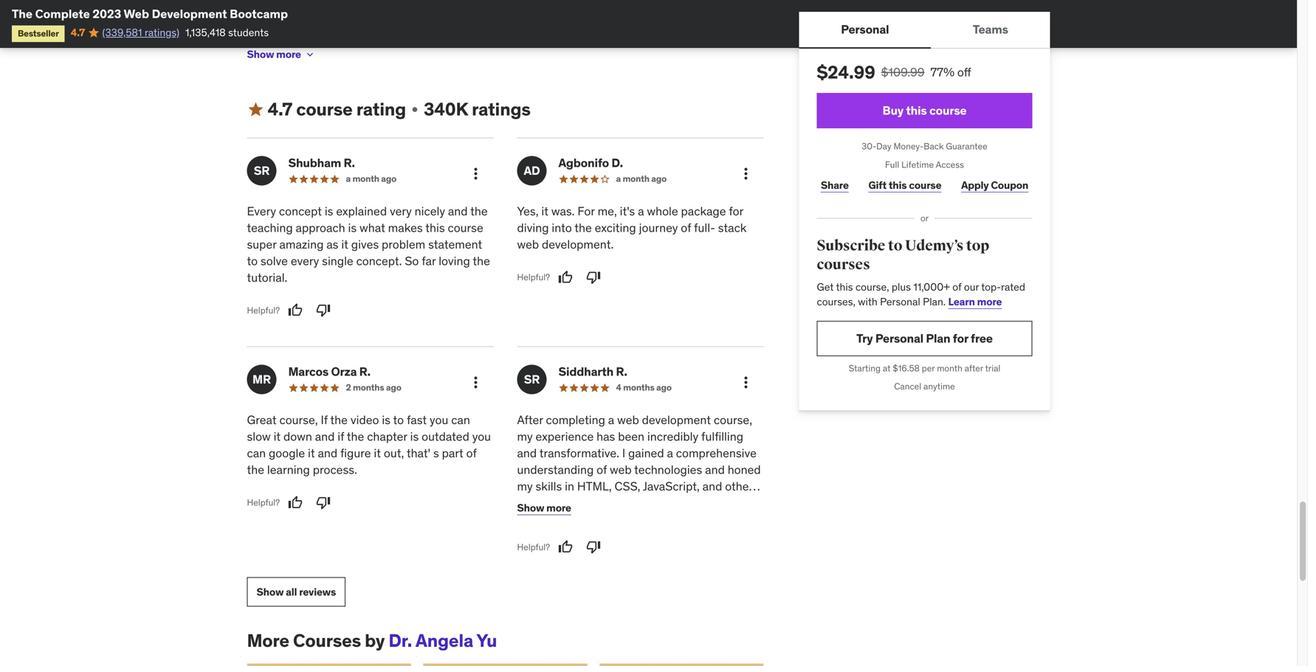 Task type: vqa. For each thing, say whether or not it's contained in the screenshot.
Introduce Yourself and Share your Goals
no



Task type: locate. For each thing, give the bounding box(es) containing it.
tab list
[[800, 12, 1051, 49]]

show more button down passion
[[247, 40, 316, 69]]

month up anytime
[[937, 363, 963, 374]]

1 horizontal spatial months
[[623, 382, 655, 394]]

1 horizontal spatial 4.7
[[268, 98, 293, 120]]

only
[[720, 545, 742, 561]]

of left our in the top of the page
[[953, 281, 962, 294]]

own
[[639, 0, 658, 9]]

1 horizontal spatial show more
[[517, 502, 572, 515]]

ago up very
[[381, 173, 397, 185]]

of left full-
[[681, 221, 691, 236]]

anytime
[[924, 381, 956, 393]]

learn more link
[[949, 295, 1003, 309]]

personal inside get this course, plus 11,000+ of our top-rated courses, with personal plan.
[[881, 295, 921, 309]]

4
[[616, 382, 622, 394]]

1 vertical spatial in
[[561, 578, 571, 594]]

this for gift
[[889, 179, 907, 192]]

my down seamless
[[680, 645, 695, 660]]

show more down passion
[[247, 48, 301, 61]]

course, up fulfilling
[[714, 413, 753, 428]]

amazing
[[280, 237, 324, 252]]

yes, it was. for me, it's a whole package for diving into the exciting journey of  full- stack web development.
[[517, 204, 747, 252]]

this up courses,
[[836, 281, 854, 294]]

0 horizontal spatial month
[[353, 173, 379, 185]]

show down skills
[[517, 502, 545, 515]]

siddharth
[[559, 365, 614, 380]]

months right 4
[[623, 382, 655, 394]]

sr up every
[[254, 163, 270, 178]]

this right gift
[[889, 179, 907, 192]]

is down fast
[[410, 430, 419, 445]]

and down also
[[737, 578, 757, 594]]

it left out,
[[374, 446, 381, 461]]

at inside starting at $16.58 per month after trial cancel anytime
[[883, 363, 891, 374]]

the down for
[[575, 221, 592, 236]]

this inside after completing a web development course, my experience has been incredibly fulfilling and transformative. i gained a comprehensive understanding of web technologies and honed my skills in html, css, javascript, and other relevant frameworks. armed with this knowledge, i embarked on various projects, creating dynamic and visually appealing websites from scratch. the course not only equipped me with technical expertise but also instilled in me a problem-solving mindset and an eye for design. i became adept at troubleshooting code, optimizing website performance, and ensuring a seamless user experience. with each project, my confidence grew, and i now feel confiden
[[693, 496, 713, 511]]

to
[[585, 0, 595, 9], [888, 237, 903, 255], [247, 254, 258, 269], [393, 413, 404, 428]]

0 horizontal spatial was
[[394, 0, 412, 9]]

0 horizontal spatial the
[[12, 6, 33, 21]]

personal up $24.99
[[841, 22, 890, 37]]

1 vertical spatial personal
[[881, 295, 921, 309]]

the inside yes, it was. for me, it's a whole package for diving into the exciting journey of  full- stack web development.
[[575, 221, 592, 236]]

the right if
[[347, 430, 364, 445]]

now
[[577, 661, 599, 667]]

course, inside after completing a web development course, my experience has been incredibly fulfilling and transformative. i gained a comprehensive understanding of web technologies and honed my skills in html, css, javascript, and other relevant frameworks. armed with this knowledge, i embarked on various projects, creating dynamic and visually appealing websites from scratch. the course not only equipped me with technical expertise but also instilled in me a problem-solving mindset and an eye for design. i became adept at troubleshooting code, optimizing website performance, and ensuring a seamless user experience. with each project, my confidence grew, and i now feel confiden
[[714, 413, 753, 428]]

0 horizontal spatial at
[[697, 595, 708, 610]]

2 horizontal spatial month
[[937, 363, 963, 374]]

full
[[886, 159, 900, 170]]

1 vertical spatial at
[[697, 595, 708, 610]]

1 months from the left
[[353, 382, 384, 394]]

r. right shubham
[[344, 156, 355, 171]]

0 vertical spatial into
[[309, 0, 327, 9]]

2
[[346, 382, 351, 394]]

various
[[659, 512, 697, 527]]

12
[[487, 0, 497, 9]]

0 vertical spatial sr
[[254, 163, 270, 178]]

1 vertical spatial show more
[[517, 502, 572, 515]]

the down visually
[[639, 545, 659, 561]]

with
[[581, 645, 605, 660]]

course up shubham r.
[[296, 98, 353, 120]]

troubleshooting
[[517, 612, 601, 627]]

course inside 'link'
[[909, 179, 942, 192]]

1 vertical spatial with
[[668, 496, 691, 511]]

1 horizontal spatial at
[[883, 363, 891, 374]]

at inside after completing a web development course, my experience has been incredibly fulfilling and transformative. i gained a comprehensive understanding of web technologies and honed my skills in html, css, javascript, and other relevant frameworks. armed with this knowledge, i embarked on various projects, creating dynamic and visually appealing websites from scratch. the course not only equipped me with technical expertise but also instilled in me a problem-solving mindset and an eye for design. i became adept at troubleshooting code, optimizing website performance, and ensuring a seamless user experience. with each project, my confidence grew, and i now feel confiden
[[697, 595, 708, 610]]

this up projects,
[[693, 496, 713, 511]]

course, inside great course, if the video is to fast you can slow it down and if the chapter is outdated you can google it and figure it out, that' s  part of the learning process.
[[280, 413, 318, 428]]

when
[[415, 0, 440, 9]]

340k ratings
[[424, 98, 531, 120]]

show more down skills
[[517, 502, 572, 515]]

2 horizontal spatial with
[[858, 295, 878, 309]]

by
[[365, 631, 385, 653]]

0 vertical spatial you
[[430, 413, 449, 428]]

0 vertical spatial in
[[565, 479, 575, 494]]

ago up whole
[[652, 173, 667, 185]]

of inside great course, if the video is to fast you can slow it down and if the chapter is outdated you can google it and figure it out, that' s  part of the learning process.
[[467, 446, 477, 461]]

course up statement
[[448, 221, 484, 236]]

can down slow
[[247, 446, 266, 461]]

1 horizontal spatial show more button
[[517, 494, 572, 523]]

at left $16.58
[[883, 363, 891, 374]]

mark review by marcos orza r. as helpful image
[[288, 496, 303, 511]]

mark review by shubham r. as unhelpful image
[[316, 303, 331, 318]]

i down been at the bottom left of page
[[623, 446, 626, 461]]

show down passion
[[247, 48, 274, 61]]

1 horizontal spatial can
[[451, 413, 470, 428]]

0 horizontal spatial into
[[309, 0, 327, 9]]

0 vertical spatial for
[[729, 204, 744, 219]]

a month ago up explained at left top
[[346, 173, 397, 185]]

loving
[[439, 254, 470, 269]]

to inside great course, if the video is to fast you can slow it down and if the chapter is outdated you can google it and figure it out, that' s  part of the learning process.
[[393, 413, 404, 428]]

0 vertical spatial can
[[451, 413, 470, 428]]

0 horizontal spatial for
[[554, 595, 569, 610]]

months right 2
[[353, 382, 384, 394]]

0 horizontal spatial months
[[353, 382, 384, 394]]

of up html,
[[597, 463, 607, 478]]

4.7 for 4.7 course rating
[[268, 98, 293, 120]]

into down was.
[[552, 221, 572, 236]]

css,
[[615, 479, 641, 494]]

back
[[924, 141, 944, 152]]

and up scratch.
[[611, 529, 631, 544]]

r. up 4
[[616, 365, 628, 380]]

show more button up "creating" on the bottom of the page
[[517, 494, 572, 523]]

buy
[[883, 103, 904, 118]]

ad
[[524, 163, 540, 178]]

journey
[[639, 221, 678, 236]]

11,000+
[[914, 281, 951, 294]]

with
[[858, 295, 878, 309], [668, 496, 691, 511], [589, 562, 612, 577]]

as
[[327, 237, 339, 252]]

user
[[724, 628, 746, 643]]

2 vertical spatial more
[[547, 502, 572, 515]]

helpful?
[[517, 272, 550, 283], [247, 305, 280, 316], [247, 497, 280, 509], [517, 542, 550, 553]]

if
[[338, 430, 344, 445]]

since
[[247, 11, 273, 24]]

with up various on the right bottom of the page
[[668, 496, 691, 511]]

optimizing
[[636, 612, 691, 627]]

the
[[12, 6, 33, 21], [639, 545, 659, 561]]

1 horizontal spatial with
[[668, 496, 691, 511]]

to down super
[[247, 254, 258, 269]]

0 vertical spatial with
[[858, 295, 878, 309]]

xsmall image
[[409, 104, 421, 115]]

access
[[936, 159, 965, 170]]

r. for every
[[344, 156, 355, 171]]

part
[[442, 446, 464, 461]]

1 horizontal spatial month
[[623, 173, 650, 185]]

helpful? left mark review by shubham r. as helpful image
[[247, 305, 280, 316]]

with inside get this course, plus 11,000+ of our top-rated courses, with personal plan.
[[858, 295, 878, 309]]

2 horizontal spatial for
[[953, 331, 969, 346]]

2 horizontal spatial course,
[[856, 281, 890, 294]]

the right loving
[[473, 254, 490, 269]]

this
[[907, 103, 927, 118], [889, 179, 907, 192], [426, 221, 445, 236], [836, 281, 854, 294], [693, 496, 713, 511]]

if
[[321, 413, 328, 428]]

sr for shubham
[[254, 163, 270, 178]]

course inside every concept is explained very nicely and the teaching approach is what makes this course super amazing as it gives problem statement to solve every single concept. so far loving the tutorial.
[[448, 221, 484, 236]]

my
[[622, 0, 636, 9], [517, 430, 533, 445], [517, 479, 533, 494], [680, 645, 695, 660]]

0 horizontal spatial you
[[430, 413, 449, 428]]

to inside the 'subscribe to udemy's top courses'
[[888, 237, 903, 255]]

a month ago for d.
[[616, 173, 667, 185]]

problem-
[[602, 578, 651, 594]]

1 horizontal spatial more
[[547, 502, 572, 515]]

2 months from the left
[[623, 382, 655, 394]]

me down from
[[570, 562, 587, 577]]

2 horizontal spatial r.
[[616, 365, 628, 380]]

great
[[247, 413, 277, 428]]

get this course, plus 11,000+ of our top-rated courses, with personal plan.
[[817, 281, 1026, 309]]

course down lifetime
[[909, 179, 942, 192]]

it's
[[620, 204, 635, 219]]

gift
[[869, 179, 887, 192]]

for inside yes, it was. for me, it's a whole package for diving into the exciting journey of  full- stack web development.
[[729, 204, 744, 219]]

1 vertical spatial sr
[[524, 372, 540, 387]]

you
[[430, 413, 449, 428], [472, 430, 491, 445]]

tab list containing personal
[[800, 12, 1051, 49]]

1 horizontal spatial was
[[447, 0, 465, 9]]

sr up after
[[524, 372, 540, 387]]

off
[[958, 65, 972, 80]]

helpful? for every concept is explained very nicely and the teaching approach is what makes this course super amazing as it gives problem statement to solve every single concept. so far loving the tutorial.
[[247, 305, 280, 316]]

to inside my first foray into programming was when i was just 12 years old, wanting to build my own space invader game. since then, i've made
[[585, 0, 595, 9]]

ago right 2
[[386, 382, 402, 394]]

i right when
[[442, 0, 445, 9]]

1 vertical spatial the
[[639, 545, 659, 561]]

0 vertical spatial more
[[276, 48, 301, 61]]

a month ago down d.
[[616, 173, 667, 185]]

is down explained at left top
[[348, 221, 357, 236]]

helpful? for great course, if the video is to fast you can slow it down and if the chapter is outdated you can google it and figure it out, that' s  part of the learning process.
[[247, 497, 280, 509]]

can up "outdated"
[[451, 413, 470, 428]]

1 horizontal spatial a month ago
[[616, 173, 667, 185]]

month down d.
[[623, 173, 650, 185]]

1 horizontal spatial into
[[552, 221, 572, 236]]

0 horizontal spatial sr
[[254, 163, 270, 178]]

course, inside get this course, plus 11,000+ of our top-rated courses, with personal plan.
[[856, 281, 890, 294]]

1 vertical spatial you
[[472, 430, 491, 445]]

to left 'udemy's'
[[888, 237, 903, 255]]

personal down the "plus"
[[881, 295, 921, 309]]

0 horizontal spatial show more button
[[247, 40, 316, 69]]

0 vertical spatial 4.7
[[71, 26, 85, 39]]

a
[[346, 173, 351, 185], [616, 173, 621, 185], [638, 204, 644, 219], [608, 413, 615, 428], [667, 446, 674, 461], [593, 578, 599, 594], [662, 628, 669, 643]]

2 horizontal spatial more
[[978, 295, 1003, 309]]

was left just
[[447, 0, 465, 9]]

this inside 'link'
[[889, 179, 907, 192]]

1 vertical spatial show
[[517, 502, 545, 515]]

course
[[296, 98, 353, 120], [930, 103, 967, 118], [909, 179, 942, 192], [448, 221, 484, 236], [662, 545, 697, 561]]

2 vertical spatial show
[[257, 586, 284, 599]]

additional actions for review by agbonifo d. image
[[737, 165, 755, 183]]

i up "code,"
[[613, 595, 616, 610]]

$24.99
[[817, 61, 876, 83]]

0 horizontal spatial r.
[[344, 156, 355, 171]]

me up design.
[[574, 578, 590, 594]]

of right part
[[467, 446, 477, 461]]

concept
[[279, 204, 322, 219]]

first
[[263, 0, 281, 9]]

1 vertical spatial web
[[618, 413, 639, 428]]

grew,
[[517, 661, 546, 667]]

0 horizontal spatial a month ago
[[346, 173, 397, 185]]

you right "outdated"
[[472, 430, 491, 445]]

helpful? left the mark review by agbonifo d. as helpful image
[[517, 272, 550, 283]]

i left now
[[571, 661, 574, 667]]

1 vertical spatial into
[[552, 221, 572, 236]]

it right yes,
[[542, 204, 549, 219]]

frameworks.
[[563, 496, 628, 511]]

4.7 right medium image
[[268, 98, 293, 120]]

in right skills
[[565, 479, 575, 494]]

0 vertical spatial web
[[517, 237, 539, 252]]

super
[[247, 237, 277, 252]]

course, up down
[[280, 413, 318, 428]]

seamless
[[671, 628, 721, 643]]

77%
[[931, 65, 955, 80]]

2 a month ago from the left
[[616, 173, 667, 185]]

solving
[[651, 578, 688, 594]]

this inside button
[[907, 103, 927, 118]]

month for agbonifo d.
[[623, 173, 650, 185]]

trial
[[986, 363, 1001, 374]]

technologies
[[635, 463, 703, 478]]

to left fast
[[393, 413, 404, 428]]

1 horizontal spatial you
[[472, 430, 491, 445]]

and inside every concept is explained very nicely and the teaching approach is what makes this course super amazing as it gives problem statement to solve every single concept. so far loving the tutorial.
[[448, 204, 468, 219]]

knowledge,
[[517, 512, 578, 527]]

the right if at the left bottom of the page
[[330, 413, 348, 428]]

this for get
[[836, 281, 854, 294]]

web down diving
[[517, 237, 539, 252]]

websites
[[517, 545, 564, 561]]

was.
[[552, 204, 575, 219]]

to left build
[[585, 0, 595, 9]]

other
[[725, 479, 753, 494]]

0 vertical spatial show more
[[247, 48, 301, 61]]

1 horizontal spatial for
[[729, 204, 744, 219]]

this inside get this course, plus 11,000+ of our top-rated courses, with personal plan.
[[836, 281, 854, 294]]

into
[[309, 0, 327, 9], [552, 221, 572, 236]]

4.7
[[71, 26, 85, 39], [268, 98, 293, 120]]

mark review by siddharth r. as helpful image
[[558, 540, 573, 555]]

month
[[353, 173, 379, 185], [623, 173, 650, 185], [937, 363, 963, 374]]

is
[[325, 204, 333, 219], [348, 221, 357, 236], [382, 413, 391, 428], [410, 430, 419, 445]]

1 vertical spatial 4.7
[[268, 98, 293, 120]]

ago up development
[[657, 382, 672, 394]]

2 vertical spatial with
[[589, 562, 612, 577]]

0 horizontal spatial can
[[247, 446, 266, 461]]

figure
[[341, 446, 371, 461]]

more down top-
[[978, 295, 1003, 309]]

for left free
[[953, 331, 969, 346]]

this inside every concept is explained very nicely and the teaching approach is what makes this course super amazing as it gives problem statement to solve every single concept. so far loving the tutorial.
[[426, 221, 445, 236]]

me
[[570, 562, 587, 577], [574, 578, 590, 594]]

0 vertical spatial personal
[[841, 22, 890, 37]]

personal up $16.58
[[876, 331, 924, 346]]

course,
[[856, 281, 890, 294], [280, 413, 318, 428], [714, 413, 753, 428]]

more down skills
[[547, 502, 572, 515]]

0 horizontal spatial 4.7
[[71, 26, 85, 39]]

makes
[[388, 221, 423, 236]]

month up explained at left top
[[353, 173, 379, 185]]

and up process.
[[318, 446, 338, 461]]

courses,
[[817, 295, 856, 309]]

0 horizontal spatial course,
[[280, 413, 318, 428]]

shubham
[[288, 156, 341, 171]]

course up back at right
[[930, 103, 967, 118]]

each
[[608, 645, 634, 660]]

ago for agbonifo d.
[[652, 173, 667, 185]]

0 vertical spatial at
[[883, 363, 891, 374]]

the inside after completing a web development course, my experience has been incredibly fulfilling and transformative. i gained a comprehensive understanding of web technologies and honed my skills in html, css, javascript, and other relevant frameworks. armed with this knowledge, i embarked on various projects, creating dynamic and visually appealing websites from scratch. the course not only equipped me with technical expertise but also instilled in me a problem-solving mindset and an eye for design. i became adept at troubleshooting code, optimizing website performance, and ensuring a seamless user experience. with each project, my confidence grew, and i now feel confiden
[[639, 545, 659, 561]]

more left xsmall icon
[[276, 48, 301, 61]]

$24.99 $109.99 77% off
[[817, 61, 972, 83]]

more courses by dr. angela yu
[[247, 631, 497, 653]]

into inside my first foray into programming was when i was just 12 years old, wanting to build my own space invader game. since then, i've made
[[309, 0, 327, 9]]

additional actions for review by shubham r. image
[[467, 165, 485, 183]]

course up expertise
[[662, 545, 697, 561]]

with right courses,
[[858, 295, 878, 309]]

at down mindset
[[697, 595, 708, 610]]

1 horizontal spatial the
[[639, 545, 659, 561]]

package
[[681, 204, 726, 219]]

apply coupon button
[[958, 171, 1033, 201]]

2 was from the left
[[447, 0, 465, 9]]

scratch.
[[595, 545, 637, 561]]

1 vertical spatial for
[[953, 331, 969, 346]]

340k
[[424, 98, 468, 120]]

2 vertical spatial for
[[554, 595, 569, 610]]

month inside starting at $16.58 per month after trial cancel anytime
[[937, 363, 963, 374]]

0 vertical spatial the
[[12, 6, 33, 21]]

the up bestseller
[[12, 6, 33, 21]]

1 horizontal spatial course,
[[714, 413, 753, 428]]

r. up 2 months ago
[[359, 365, 371, 380]]

1 a month ago from the left
[[346, 173, 397, 185]]

1 horizontal spatial sr
[[524, 372, 540, 387]]

this down nicely
[[426, 221, 445, 236]]

course, left the "plus"
[[856, 281, 890, 294]]

experience.
[[517, 645, 578, 660]]

1 vertical spatial more
[[978, 295, 1003, 309]]

lifetime
[[902, 159, 934, 170]]

and
[[448, 204, 468, 219], [315, 430, 335, 445], [318, 446, 338, 461], [517, 446, 537, 461], [705, 463, 725, 478], [703, 479, 723, 494], [611, 529, 631, 544], [737, 578, 757, 594], [591, 628, 611, 643], [549, 661, 568, 667]]

4.7 course rating
[[268, 98, 406, 120]]

in
[[565, 479, 575, 494], [561, 578, 571, 594]]

after completing a web development course, my experience has been incredibly fulfilling and transformative. i gained a comprehensive understanding of web technologies and honed my skills in html, css, javascript, and other relevant frameworks. armed with this knowledge, i embarked on various projects, creating dynamic and visually appealing websites from scratch. the course not only equipped me with technical expertise but also instilled in me a problem-solving mindset and an eye for design. i became adept at troubleshooting code, optimizing website performance, and ensuring a seamless user experience. with each project, my confidence grew, and i now feel confiden
[[517, 413, 761, 667]]

learn more
[[949, 295, 1003, 309]]

2 vertical spatial personal
[[876, 331, 924, 346]]



Task type: describe. For each thing, give the bounding box(es) containing it.
ago for siddharth r.
[[657, 382, 672, 394]]

helpful? for yes, it was. for me, it's a whole package for diving into the exciting journey of  full- stack web development.
[[517, 272, 550, 283]]

adept
[[664, 595, 694, 610]]

s
[[434, 446, 439, 461]]

and up the understanding
[[517, 446, 537, 461]]

invader
[[692, 0, 726, 9]]

is up approach
[[325, 204, 333, 219]]

a up technologies
[[667, 446, 674, 461]]

more
[[247, 631, 289, 653]]

i up the dynamic
[[581, 512, 584, 527]]

fast
[[407, 413, 427, 428]]

it inside every concept is explained very nicely and the teaching approach is what makes this course super amazing as it gives problem statement to solve every single concept. so far loving the tutorial.
[[341, 237, 349, 252]]

statement
[[428, 237, 483, 252]]

gained
[[629, 446, 664, 461]]

became
[[619, 595, 661, 610]]

web inside yes, it was. for me, it's a whole package for diving into the exciting journey of  full- stack web development.
[[517, 237, 539, 252]]

of inside after completing a web development course, my experience has been incredibly fulfilling and transformative. i gained a comprehensive understanding of web technologies and honed my skills in html, css, javascript, and other relevant frameworks. armed with this knowledge, i embarked on various projects, creating dynamic and visually appealing websites from scratch. the course not only equipped me with technical expertise but also instilled in me a problem-solving mindset and an eye for design. i became adept at troubleshooting code, optimizing website performance, and ensuring a seamless user experience. with each project, my confidence grew, and i now feel confiden
[[597, 463, 607, 478]]

show inside "button"
[[257, 586, 284, 599]]

mark review by shubham r. as helpful image
[[288, 303, 303, 318]]

a up design.
[[593, 578, 599, 594]]

(339,581 ratings)
[[102, 26, 179, 39]]

a month ago for r.
[[346, 173, 397, 185]]

every
[[291, 254, 319, 269]]

personal inside button
[[841, 22, 890, 37]]

show all reviews
[[257, 586, 336, 599]]

and up the with
[[591, 628, 611, 643]]

my inside my first foray into programming was when i was just 12 years old, wanting to build my own space invader game. since then, i've made
[[622, 0, 636, 9]]

months for marcos orza r.
[[353, 382, 384, 394]]

ratings
[[472, 98, 531, 120]]

dr. angela yu link
[[389, 631, 497, 653]]

design.
[[572, 595, 610, 610]]

then,
[[275, 11, 299, 24]]

0 horizontal spatial more
[[276, 48, 301, 61]]

diving
[[517, 221, 549, 236]]

relevant
[[517, 496, 560, 511]]

marcos
[[288, 365, 329, 380]]

projects,
[[700, 512, 746, 527]]

greatest passion
[[247, 11, 764, 38]]

it inside yes, it was. for me, it's a whole package for diving into the exciting journey of  full- stack web development.
[[542, 204, 549, 219]]

xsmall image
[[304, 49, 316, 61]]

and down comprehensive
[[705, 463, 725, 478]]

months for siddharth r.
[[623, 382, 655, 394]]

4.7 for 4.7
[[71, 26, 85, 39]]

a down d.
[[616, 173, 621, 185]]

of inside yes, it was. for me, it's a whole package for diving into the exciting journey of  full- stack web development.
[[681, 221, 691, 236]]

web
[[124, 6, 149, 21]]

from
[[567, 545, 592, 561]]

is up chapter
[[382, 413, 391, 428]]

top
[[967, 237, 990, 255]]

a down optimizing
[[662, 628, 669, 643]]

mark review by agbonifo d. as unhelpful image
[[587, 270, 601, 285]]

bestseller
[[18, 28, 59, 39]]

1 vertical spatial me
[[574, 578, 590, 594]]

personal button
[[800, 12, 931, 47]]

teaching
[[247, 221, 293, 236]]

for inside after completing a web development course, my experience has been incredibly fulfilling and transformative. i gained a comprehensive understanding of web technologies and honed my skills in html, css, javascript, and other relevant frameworks. armed with this knowledge, i embarked on various projects, creating dynamic and visually appealing websites from scratch. the course not only equipped me with technical expertise but also instilled in me a problem-solving mindset and an eye for design. i became adept at troubleshooting code, optimizing website performance, and ensuring a seamless user experience. with each project, my confidence grew, and i now feel confiden
[[554, 595, 569, 610]]

the down additional actions for review by shubham r. image
[[471, 204, 488, 219]]

additional actions for review by siddharth r. image
[[737, 374, 755, 392]]

shubham r.
[[288, 156, 355, 171]]

medium image
[[247, 101, 265, 118]]

outdated
[[422, 430, 470, 445]]

try personal plan for free
[[857, 331, 993, 346]]

that'
[[407, 446, 431, 461]]

ago for shubham r.
[[381, 173, 397, 185]]

30-
[[862, 141, 877, 152]]

whole
[[647, 204, 679, 219]]

on
[[643, 512, 656, 527]]

1 was from the left
[[394, 0, 412, 9]]

0 horizontal spatial with
[[589, 562, 612, 577]]

of inside get this course, plus 11,000+ of our top-rated courses, with personal plan.
[[953, 281, 962, 294]]

month for shubham r.
[[353, 173, 379, 185]]

0 vertical spatial show
[[247, 48, 274, 61]]

course inside after completing a web development course, my experience has been incredibly fulfilling and transformative. i gained a comprehensive understanding of web technologies and honed my skills in html, css, javascript, and other relevant frameworks. armed with this knowledge, i embarked on various projects, creating dynamic and visually appealing websites from scratch. the course not only equipped me with technical expertise but also instilled in me a problem-solving mindset and an eye for design. i became adept at troubleshooting code, optimizing website performance, and ensuring a seamless user experience. with each project, my confidence grew, and i now feel confiden
[[662, 545, 697, 561]]

gift this course
[[869, 179, 942, 192]]

problem
[[382, 237, 426, 252]]

transformative.
[[540, 446, 620, 461]]

r. for after
[[616, 365, 628, 380]]

0 vertical spatial me
[[570, 562, 587, 577]]

explained
[[336, 204, 387, 219]]

a inside yes, it was. for me, it's a whole package for diving into the exciting journey of  full- stack web development.
[[638, 204, 644, 219]]

mark review by agbonifo d. as helpful image
[[558, 270, 573, 285]]

guarantee
[[946, 141, 988, 152]]

and down "experience."
[[549, 661, 568, 667]]

development
[[642, 413, 711, 428]]

instilled
[[517, 578, 559, 594]]

course inside button
[[930, 103, 967, 118]]

a down shubham r.
[[346, 173, 351, 185]]

feel
[[602, 661, 622, 667]]

plan
[[926, 331, 951, 346]]

top-
[[982, 281, 1002, 294]]

the left learning
[[247, 463, 264, 478]]

development
[[152, 6, 227, 21]]

try personal plan for free link
[[817, 321, 1033, 357]]

this for buy
[[907, 103, 927, 118]]

incredibly
[[648, 430, 699, 445]]

also
[[738, 562, 759, 577]]

concept.
[[356, 254, 402, 269]]

a up "has"
[[608, 413, 615, 428]]

0 vertical spatial show more button
[[247, 40, 316, 69]]

my up relevant at the bottom
[[517, 479, 533, 494]]

starting
[[849, 363, 881, 374]]

mark review by marcos orza r. as unhelpful image
[[316, 496, 331, 511]]

dr.
[[389, 631, 412, 653]]

mark review by siddharth r. as unhelpful image
[[587, 540, 601, 555]]

yes,
[[517, 204, 539, 219]]

performance,
[[517, 628, 588, 643]]

skills
[[536, 479, 562, 494]]

mr
[[253, 372, 271, 387]]

it down down
[[308, 446, 315, 461]]

ago for marcos orza r.
[[386, 382, 402, 394]]

every
[[247, 204, 276, 219]]

agbonifo
[[559, 156, 609, 171]]

1 horizontal spatial r.
[[359, 365, 371, 380]]

i inside my first foray into programming was when i was just 12 years old, wanting to build my own space invader game. since then, i've made
[[442, 0, 445, 9]]

and left the other
[[703, 479, 723, 494]]

great course, if the video is to fast you can slow it down and if the chapter is outdated you can google it and figure it out, that' s  part of the learning process.
[[247, 413, 491, 478]]

helpful? up equipped
[[517, 542, 550, 553]]

to inside every concept is explained very nicely and the teaching approach is what makes this course super amazing as it gives problem statement to solve every single concept. so far loving the tutorial.
[[247, 254, 258, 269]]

ratings)
[[145, 26, 179, 39]]

apply coupon
[[962, 179, 1029, 192]]

my down after
[[517, 430, 533, 445]]

agbonifo d.
[[559, 156, 623, 171]]

teams button
[[931, 12, 1051, 47]]

(339,581
[[102, 26, 142, 39]]

slow
[[247, 430, 271, 445]]

1 vertical spatial can
[[247, 446, 266, 461]]

sr for siddharth
[[524, 372, 540, 387]]

1 vertical spatial show more button
[[517, 494, 572, 523]]

0 horizontal spatial show more
[[247, 48, 301, 61]]

my first foray into programming was when i was just 12 years old, wanting to build my own space invader game. since then, i've made
[[247, 0, 757, 24]]

money-
[[894, 141, 924, 152]]

not
[[700, 545, 718, 561]]

expertise
[[665, 562, 714, 577]]

rated
[[1002, 281, 1026, 294]]

and left if
[[315, 430, 335, 445]]

additional actions for review by marcos orza r. image
[[467, 374, 485, 392]]

get
[[817, 281, 834, 294]]

game.
[[728, 0, 757, 9]]

learning
[[267, 463, 310, 478]]

google
[[269, 446, 305, 461]]

very
[[390, 204, 412, 219]]

gift this course link
[[865, 171, 946, 201]]

ensuring
[[613, 628, 659, 643]]

equipped
[[517, 562, 567, 577]]

out,
[[384, 446, 404, 461]]

stack
[[718, 221, 747, 236]]

2 vertical spatial web
[[610, 463, 632, 478]]

years
[[500, 0, 525, 9]]

me,
[[598, 204, 617, 219]]

down
[[284, 430, 312, 445]]

into inside yes, it was. for me, it's a whole package for diving into the exciting journey of  full- stack web development.
[[552, 221, 572, 236]]

but
[[717, 562, 735, 577]]

apply
[[962, 179, 989, 192]]

it right slow
[[274, 430, 281, 445]]



